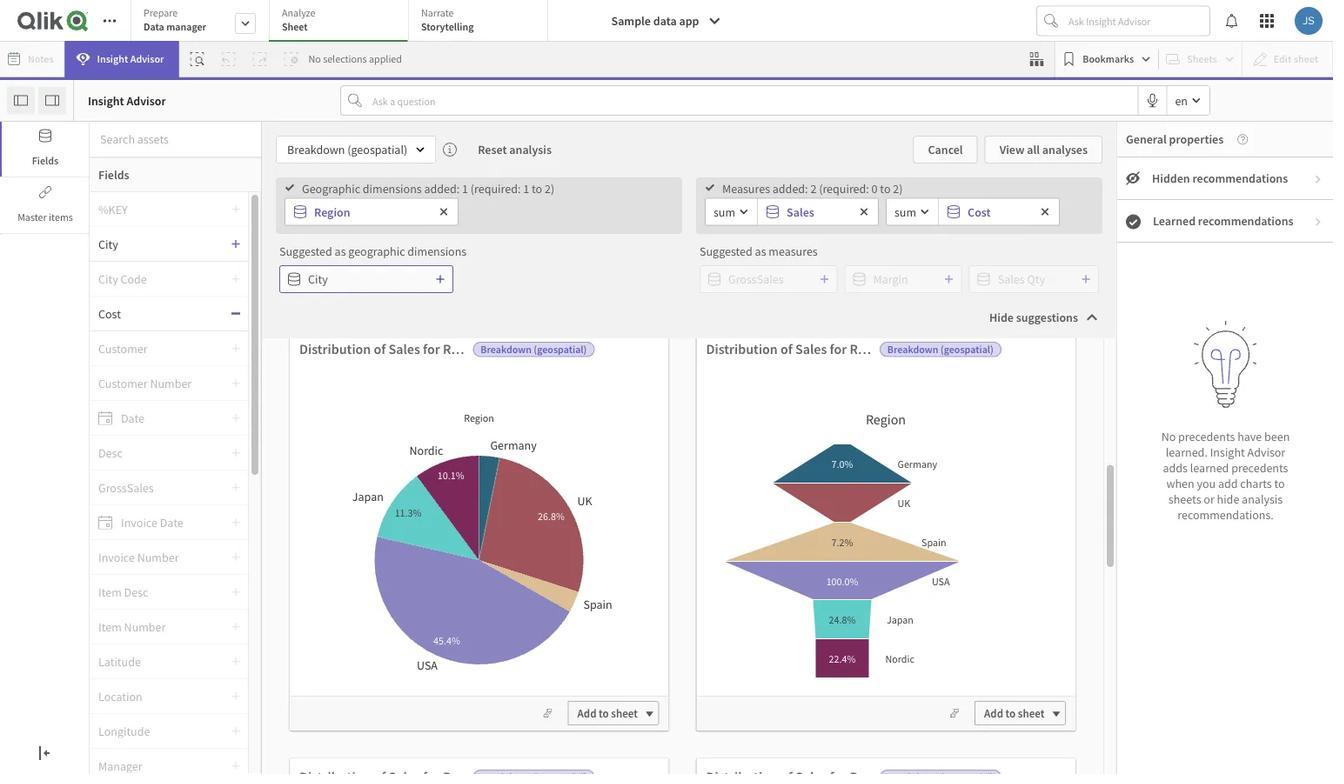 Task type: vqa. For each thing, say whether or not it's contained in the screenshot.
to within the . Any found insights can be saved to this sheet.
yes



Task type: locate. For each thing, give the bounding box(es) containing it.
1 horizontal spatial .
[[721, 516, 724, 531]]

sheet. inside . any found insights can be saved to this sheet.
[[651, 565, 682, 581]]

discover
[[419, 565, 461, 581]]

1 vertical spatial .
[[475, 539, 478, 555]]

prepare
[[144, 6, 178, 20]]

2 suggested from the left
[[700, 244, 753, 259]]

recommendations for hidden recommendations
[[1193, 171, 1288, 186]]

2) down the reset analysis in the left of the page
[[545, 181, 555, 196]]

breakdown down sheet... at the right
[[888, 343, 939, 356]]

insight advisor down data
[[97, 52, 164, 66]]

2 horizontal spatial for
[[830, 340, 847, 358]]

sheets
[[1169, 492, 1202, 508]]

0 vertical spatial the
[[441, 457, 461, 474]]

1 vertical spatial recommendations
[[1198, 213, 1294, 229]]

cost button
[[939, 199, 1031, 225], [90, 306, 231, 322]]

2 horizontal spatial sheet.
[[901, 542, 931, 558]]

city inside button
[[308, 272, 328, 287]]

sheet. down the any
[[498, 565, 529, 581]]

1 vertical spatial cost button
[[90, 306, 231, 322]]

0 horizontal spatial (required:
[[471, 181, 521, 196]]

1 horizontal spatial breakdown
[[481, 343, 532, 356]]

cost inside menu item
[[98, 306, 121, 322]]

1 vertical spatial cost
[[98, 306, 121, 322]]

insights down generate
[[355, 565, 395, 581]]

0 horizontal spatial as
[[335, 244, 346, 259]]

1 distribution from the left
[[299, 340, 371, 358]]

analysis
[[509, 142, 552, 158], [1242, 492, 1283, 508]]

0 horizontal spatial analysis
[[509, 142, 552, 158]]

sum down measures
[[714, 204, 736, 220]]

dimensions up region button
[[363, 181, 422, 196]]

insights down ask in the bottom of the page
[[612, 542, 652, 558]]

any
[[726, 516, 745, 531]]

data left app
[[653, 13, 677, 29]]

region down geographic
[[314, 204, 350, 220]]

0 horizontal spatial of
[[374, 340, 386, 358]]

2 deselect field image from the left
[[859, 207, 869, 217]]

2 distribution of sales for region breakdown (geospatial) from the left
[[706, 340, 994, 358]]

0 horizontal spatial sheet.
[[498, 565, 529, 581]]

1 sum button from the left
[[706, 199, 757, 225]]

your down visualizations
[[851, 542, 874, 558]]

1 vertical spatial no
[[1162, 429, 1176, 445]]

1 vertical spatial this
[[735, 542, 754, 558]]

0 vertical spatial new
[[871, 457, 896, 474]]

1 horizontal spatial add to sheet
[[984, 706, 1045, 721]]

0 vertical spatial recommendations
[[1193, 171, 1288, 186]]

1 vertical spatial your
[[851, 542, 874, 558]]

advisor down data
[[130, 52, 164, 66]]

john smith image
[[1295, 7, 1323, 35]]

sales
[[787, 204, 815, 220], [389, 340, 420, 358], [796, 340, 827, 358]]

0 vertical spatial your
[[392, 492, 415, 508]]

suggested for suggested as measures
[[700, 244, 753, 259]]

analysis inside reset analysis button
[[509, 142, 552, 158]]

dimensions
[[363, 181, 422, 196], [408, 244, 467, 259]]

1 sum from the left
[[714, 204, 736, 220]]

new down visualizations
[[877, 542, 898, 558]]

region button
[[285, 199, 430, 225]]

1 horizontal spatial distribution of sales for region breakdown (geospatial)
[[706, 340, 994, 358]]

1 horizontal spatial fields
[[98, 167, 129, 183]]

below
[[563, 257, 617, 283]]

2 sum from the left
[[895, 204, 917, 220]]

or left let
[[484, 492, 494, 508]]

you
[[1197, 476, 1216, 492], [473, 516, 492, 531], [397, 565, 416, 581]]

1 horizontal spatial sum button
[[887, 199, 938, 225]]

added: up choose
[[424, 181, 460, 196]]

sum button for cost
[[887, 199, 938, 225]]

2 add to sheet from the left
[[984, 706, 1045, 721]]

0 horizontal spatial distribution of sales for region breakdown (geospatial)
[[299, 340, 587, 358]]

sheet. inside to start creating visualizations and build your new sheet.
[[901, 542, 931, 558]]

city menu item
[[90, 227, 248, 262]]

0 horizontal spatial add to sheet
[[578, 706, 638, 721]]

cost button down view
[[939, 199, 1031, 225]]

you left add
[[1197, 476, 1216, 492]]

0 horizontal spatial small image
[[1126, 215, 1141, 229]]

0 horizontal spatial added:
[[424, 181, 460, 196]]

small image left learned
[[1126, 215, 1141, 229]]

data
[[144, 20, 164, 34]]

0 vertical spatial .
[[721, 516, 724, 531]]

add
[[1218, 476, 1238, 492]]

no left selections
[[309, 52, 321, 66]]

hide properties image
[[45, 94, 59, 107]]

no inside no precedents have been learned. insight advisor adds learned precedents when you add charts to sheets or hide analysis recommendations.
[[1162, 429, 1176, 445]]

cost inside button
[[968, 204, 991, 220]]

3 deselect field image from the left
[[1040, 207, 1051, 217]]

1 distribution of sales for region breakdown (geospatial) from the left
[[299, 340, 587, 358]]

to inside . save any insights you discover to this sheet.
[[464, 565, 474, 581]]

. inside . any found insights can be saved to this sheet.
[[721, 516, 724, 531]]

0 vertical spatial cost button
[[939, 199, 1031, 225]]

1 horizontal spatial added:
[[773, 181, 808, 196]]

1 horizontal spatial add
[[984, 706, 1004, 721]]

you left with
[[473, 516, 492, 531]]

. left save
[[475, 539, 478, 555]]

small image
[[1313, 217, 1324, 228]]

1 horizontal spatial add to sheet button
[[975, 702, 1066, 726]]

new inside to start creating visualizations and build your new sheet.
[[877, 542, 898, 558]]

0 horizontal spatial fields
[[32, 154, 59, 168]]

0 horizontal spatial suggested
[[279, 244, 332, 259]]

sheet. down and
[[901, 542, 931, 558]]

2 horizontal spatial sheet
[[1018, 706, 1045, 721]]

more image
[[1035, 338, 1063, 355]]

region for 2nd the "add to sheet" button from the right
[[443, 340, 484, 358]]

insights inside 'explore your data directly or let qlik generate insights for you with'
[[414, 516, 454, 531]]

edit sheet
[[869, 494, 917, 508]]

data
[[653, 13, 677, 29], [464, 457, 491, 474], [418, 492, 440, 508], [701, 492, 724, 508]]

1 vertical spatial small image
[[1126, 215, 1141, 229]]

0 horizontal spatial cost button
[[90, 306, 231, 322]]

advisor up the be
[[674, 517, 709, 531]]

cost button down city menu item
[[90, 306, 231, 322]]

1 vertical spatial new
[[604, 492, 626, 508]]

any
[[507, 539, 526, 555]]

0 horizontal spatial sum
[[714, 204, 736, 220]]

1 horizontal spatial the
[[682, 492, 699, 508]]

1 horizontal spatial region
[[443, 340, 484, 358]]

deselect field image down measures added: 2 (required: 0 to 2) at the top of the page
[[859, 207, 869, 217]]

precedents
[[1179, 429, 1235, 445], [1232, 461, 1289, 476]]

0 horizontal spatial city button
[[90, 236, 231, 252]]

menu
[[90, 192, 261, 774]]

0 vertical spatial precedents
[[1179, 429, 1235, 445]]

. left any
[[721, 516, 724, 531]]

. save any insights you discover to this sheet.
[[355, 539, 529, 581]]

sheet. down can
[[651, 565, 682, 581]]

0 vertical spatial insight advisor
[[97, 52, 164, 66]]

1 horizontal spatial analysis
[[1242, 492, 1283, 508]]

1 horizontal spatial suggested
[[700, 244, 753, 259]]

an
[[475, 257, 497, 283]]

1 horizontal spatial 2)
[[893, 181, 903, 196]]

to inside . any found insights can be saved to this sheet.
[[722, 542, 733, 558]]

city button inside city menu item
[[90, 236, 231, 252]]

new for create
[[871, 457, 896, 474]]

deselect field image for cost
[[1040, 207, 1051, 217]]

this down any
[[735, 542, 754, 558]]

2 sum button from the left
[[887, 199, 938, 225]]

insight advisor button
[[65, 41, 179, 77]]

hide suggestions
[[990, 310, 1078, 326]]

fields
[[32, 154, 59, 168], [98, 167, 129, 183]]

2) right 0
[[893, 181, 903, 196]]

no for no selections applied
[[309, 52, 321, 66]]

added: left 2
[[773, 181, 808, 196]]

you left discover
[[397, 565, 416, 581]]

add to sheet button
[[568, 702, 659, 726], [975, 702, 1066, 726]]

general properties
[[1126, 131, 1224, 147]]

no up adds
[[1162, 429, 1176, 445]]

data left directly
[[418, 492, 440, 508]]

recommendations down the "help" image
[[1193, 171, 1288, 186]]

(geospatial) down below at the left of page
[[534, 343, 587, 356]]

insight advisor up discover
[[391, 540, 463, 554]]

your
[[392, 492, 415, 508], [851, 542, 874, 558]]

sales inside button
[[787, 204, 815, 220]]

1 2) from the left
[[545, 181, 555, 196]]

or left hide
[[1204, 492, 1215, 508]]

deselect field image down geographic dimensions added: 1 (required: 1 to 2)
[[439, 207, 449, 217]]

the up directly
[[441, 457, 461, 474]]

2 2) from the left
[[893, 181, 903, 196]]

city
[[98, 236, 118, 252], [308, 272, 328, 287]]

1 horizontal spatial 1
[[523, 181, 529, 196]]

help image
[[1224, 134, 1248, 145]]

charts
[[1241, 476, 1272, 492]]

en button
[[1168, 86, 1210, 115]]

recommendations for learned recommendations
[[1198, 213, 1294, 229]]

analysis inside no precedents have been learned. insight advisor adds learned precedents when you add charts to sheets or hide analysis recommendations.
[[1242, 492, 1283, 508]]

data up directly
[[464, 457, 491, 474]]

precedents up the learned at right bottom
[[1179, 429, 1235, 445]]

precedents down 'have'
[[1232, 461, 1289, 476]]

0 vertical spatial city button
[[90, 236, 231, 252]]

sheet
[[282, 20, 308, 34]]

no for no precedents have been learned. insight advisor adds learned precedents when you add charts to sheets or hide analysis recommendations.
[[1162, 429, 1176, 445]]

2 horizontal spatial (geospatial)
[[941, 343, 994, 356]]

dimensions left an
[[408, 244, 467, 259]]

(geospatial) for first the "add to sheet" button from right
[[941, 343, 994, 356]]

1 horizontal spatial this
[[735, 542, 754, 558]]

recommendations inside button
[[1198, 213, 1294, 229]]

hide
[[1217, 492, 1240, 508]]

analysis right hide
[[1242, 492, 1283, 508]]

explore up generate
[[352, 492, 390, 508]]

1
[[462, 181, 468, 196], [523, 181, 529, 196]]

sheet. for data
[[498, 565, 529, 581]]

sum up sheet... at the right
[[895, 204, 917, 220]]

1 horizontal spatial sum
[[895, 204, 917, 220]]

2 add to sheet button from the left
[[975, 702, 1066, 726]]

0 vertical spatial you
[[1197, 476, 1216, 492]]

suggested down measures
[[700, 244, 753, 259]]

city button down suggested as geographic dimensions
[[279, 265, 453, 293]]

1 suggested from the left
[[279, 244, 332, 259]]

1 horizontal spatial or
[[1204, 492, 1215, 508]]

tab list
[[131, 0, 554, 44]]

fields down search assets text box
[[98, 167, 129, 183]]

suggested down region button
[[279, 244, 332, 259]]

breakdown up geographic
[[287, 142, 345, 158]]

suggested
[[279, 244, 332, 259], [700, 244, 753, 259]]

1 added: from the left
[[424, 181, 460, 196]]

0 horizontal spatial explore
[[352, 492, 390, 508]]

data inside button
[[653, 13, 677, 29]]

(geospatial)
[[347, 142, 408, 158], [534, 343, 587, 356], [941, 343, 994, 356]]

sheet. inside . save any insights you discover to this sheet.
[[498, 565, 529, 581]]

2)
[[545, 181, 555, 196], [893, 181, 903, 196]]

breakdown down an
[[481, 343, 532, 356]]

0 horizontal spatial sum button
[[706, 199, 757, 225]]

new right find
[[604, 492, 626, 508]]

1 horizontal spatial distribution
[[706, 340, 778, 358]]

new
[[871, 457, 896, 474], [604, 492, 626, 508], [877, 542, 898, 558]]

2 horizontal spatial region
[[850, 340, 891, 358]]

region inside button
[[314, 204, 350, 220]]

recommendations down hidden recommendations button at top right
[[1198, 213, 1294, 229]]

1 vertical spatial city button
[[279, 265, 453, 293]]

all
[[1027, 142, 1040, 158]]

option
[[501, 257, 559, 283]]

1 horizontal spatial cost button
[[939, 199, 1031, 225]]

breakdown for first the "add to sheet" button from right
[[888, 343, 939, 356]]

full screen image
[[1007, 338, 1035, 355]]

1 as from the left
[[335, 244, 346, 259]]

this inside . any found insights can be saved to this sheet.
[[735, 542, 754, 558]]

1 horizontal spatial deselect field image
[[859, 207, 869, 217]]

master items button
[[0, 178, 89, 233], [2, 178, 89, 233]]

1 vertical spatial city
[[308, 272, 328, 287]]

your up generate
[[392, 492, 415, 508]]

distribution
[[299, 340, 371, 358], [706, 340, 778, 358]]

0 horizontal spatial the
[[441, 457, 461, 474]]

deselect field image down view all analyses
[[1040, 207, 1051, 217]]

advisor down "insight advisor" "dropdown button"
[[127, 93, 166, 108]]

.
[[721, 516, 724, 531], [475, 539, 478, 555]]

1 horizontal spatial your
[[851, 542, 874, 558]]

0 vertical spatial this
[[827, 257, 860, 283]]

add to sheet
[[578, 706, 638, 721], [984, 706, 1045, 721]]

deselect field image
[[439, 207, 449, 217], [859, 207, 869, 217], [1040, 207, 1051, 217]]

this left sheet... at the right
[[827, 257, 860, 283]]

1 horizontal spatial as
[[755, 244, 766, 259]]

no
[[309, 52, 321, 66], [1162, 429, 1176, 445]]

Ask a question text field
[[369, 87, 1138, 115]]

you inside no precedents have been learned. insight advisor adds learned precedents when you add charts to sheets or hide analysis recommendations.
[[1197, 476, 1216, 492]]

tab list containing prepare
[[131, 0, 554, 44]]

selections tool image
[[1030, 52, 1044, 66]]

create new analytics
[[829, 457, 953, 474]]

sample data app
[[611, 13, 699, 29]]

bookmarks
[[1083, 52, 1134, 66]]

1 horizontal spatial city
[[308, 272, 328, 287]]

to inside no precedents have been learned. insight advisor adds learned precedents when you add charts to sheets or hide analysis recommendations.
[[1275, 476, 1285, 492]]

(geospatial) inside dropdown button
[[347, 142, 408, 158]]

. for question?
[[721, 516, 724, 531]]

sheet. for analytics
[[901, 542, 931, 558]]

(geospatial) down hide
[[941, 343, 994, 356]]

0 vertical spatial city
[[98, 236, 118, 252]]

as left geographic
[[335, 244, 346, 259]]

as left measures on the right
[[755, 244, 766, 259]]

0 vertical spatial no
[[309, 52, 321, 66]]

you inside . save any insights you discover to this sheet.
[[397, 565, 416, 581]]

the right in on the right bottom of the page
[[682, 492, 699, 508]]

0 horizontal spatial add
[[578, 706, 597, 721]]

0 horizontal spatial .
[[475, 539, 478, 555]]

1 horizontal spatial you
[[473, 516, 492, 531]]

fields up master items
[[32, 154, 59, 168]]

let
[[497, 492, 510, 508]]

or
[[1204, 492, 1215, 508], [484, 492, 494, 508]]

distribution of sales for region breakdown (geospatial)
[[299, 340, 587, 358], [706, 340, 994, 358]]

1 down the reset analysis in the left of the page
[[523, 181, 529, 196]]

1 horizontal spatial (geospatial)
[[534, 343, 587, 356]]

2 (required: from the left
[[819, 181, 869, 196]]

0 horizontal spatial 2)
[[545, 181, 555, 196]]

insight inside "dropdown button"
[[97, 52, 128, 66]]

suggested as geographic dimensions
[[279, 244, 467, 259]]

1 or from the left
[[1204, 492, 1215, 508]]

region down an
[[443, 340, 484, 358]]

. inside . save any insights you discover to this sheet.
[[475, 539, 478, 555]]

region
[[314, 204, 350, 220], [443, 340, 484, 358], [850, 340, 891, 358]]

to
[[532, 181, 542, 196], [880, 181, 891, 196], [621, 257, 639, 283], [805, 257, 823, 283], [1275, 476, 1285, 492], [931, 492, 942, 508], [722, 542, 733, 558], [464, 565, 474, 581], [599, 706, 609, 721], [1006, 706, 1016, 721]]

0 horizontal spatial region
[[314, 204, 350, 220]]

1 horizontal spatial of
[[781, 340, 793, 358]]

cost
[[968, 204, 991, 220], [98, 306, 121, 322]]

smart search image
[[190, 52, 204, 66]]

sheet.
[[901, 542, 931, 558], [498, 565, 529, 581], [651, 565, 682, 581]]

2 vertical spatial new
[[877, 542, 898, 558]]

new right create
[[871, 457, 896, 474]]

0 horizontal spatial this
[[477, 565, 496, 581]]

region down sheet... at the right
[[850, 340, 891, 358]]

analysis right reset
[[509, 142, 552, 158]]

deselect field image for sales
[[859, 207, 869, 217]]

1 down reset analysis button
[[462, 181, 468, 196]]

1 horizontal spatial (required:
[[819, 181, 869, 196]]

explore up 'explore your data directly or let qlik generate insights for you with'
[[394, 457, 439, 474]]

found
[[579, 542, 610, 558]]

1 add from the left
[[578, 706, 597, 721]]

learned recommendations button
[[1118, 200, 1333, 243]]

1 vertical spatial analysis
[[1242, 492, 1283, 508]]

1 deselect field image from the left
[[439, 207, 449, 217]]

started
[[675, 257, 736, 283]]

this
[[827, 257, 860, 283], [735, 542, 754, 558], [477, 565, 496, 581]]

. for data
[[475, 539, 478, 555]]

0 horizontal spatial your
[[392, 492, 415, 508]]

(required: down reset
[[471, 181, 521, 196]]

2 as from the left
[[755, 244, 766, 259]]

insights down directly
[[414, 516, 454, 531]]

0 horizontal spatial cost
[[98, 306, 121, 322]]

1 add to sheet from the left
[[578, 706, 638, 721]]

small image inside learned recommendations button
[[1126, 215, 1141, 229]]

0 horizontal spatial 1
[[462, 181, 468, 196]]

(geospatial) up geographic
[[347, 142, 408, 158]]

tab list inside the choose an option below to get started adding to this sheet... application
[[131, 0, 554, 44]]

(geospatial) for 2nd the "add to sheet" button from the right
[[534, 343, 587, 356]]

or inside 'explore your data directly or let qlik generate insights for you with'
[[484, 492, 494, 508]]

been
[[1265, 429, 1290, 445]]

1 vertical spatial you
[[473, 516, 492, 531]]

explore inside 'explore your data directly or let qlik generate insights for you with'
[[352, 492, 390, 508]]

sum button down measures
[[706, 199, 757, 225]]

1 horizontal spatial small image
[[1313, 174, 1324, 185]]

breakdown (geospatial)
[[287, 142, 408, 158]]

small image
[[1313, 174, 1324, 185], [1126, 215, 1141, 229]]

2 or from the left
[[484, 492, 494, 508]]

items
[[49, 211, 73, 224]]

city button up cost menu item
[[90, 236, 231, 252]]

small image up small image
[[1313, 174, 1324, 185]]

insight advisor down "insight advisor" "dropdown button"
[[88, 93, 166, 108]]

measures
[[769, 244, 818, 259]]

0 vertical spatial explore
[[394, 457, 439, 474]]

2 horizontal spatial breakdown
[[888, 343, 939, 356]]

1 horizontal spatial no
[[1162, 429, 1176, 445]]

this inside . save any insights you discover to this sheet.
[[477, 565, 496, 581]]

start
[[944, 492, 967, 508]]

0 horizontal spatial or
[[484, 492, 494, 508]]

menu containing city
[[90, 192, 261, 774]]

save
[[480, 539, 505, 555]]

sum for sales
[[714, 204, 736, 220]]

this down save
[[477, 565, 496, 581]]

(required: right 2
[[819, 181, 869, 196]]

insight advisor
[[97, 52, 164, 66], [88, 93, 166, 108], [391, 540, 463, 554]]

advisor up charts
[[1248, 445, 1286, 461]]

data left using
[[701, 492, 724, 508]]

recommendations inside button
[[1193, 171, 1288, 186]]

1 horizontal spatial explore
[[394, 457, 439, 474]]

1 of from the left
[[374, 340, 386, 358]]

you inside 'explore your data directly or let qlik generate insights for you with'
[[473, 516, 492, 531]]

find new insights in the data using
[[579, 492, 754, 508]]

sum button up sheet... at the right
[[887, 199, 938, 225]]

sheet
[[891, 494, 917, 508], [611, 706, 638, 721], [1018, 706, 1045, 721]]

2 vertical spatial this
[[477, 565, 496, 581]]



Task type: describe. For each thing, give the bounding box(es) containing it.
view all analyses
[[1000, 142, 1088, 158]]

and
[[925, 518, 944, 534]]

add to sheet for first the "add to sheet" button from right
[[984, 706, 1045, 721]]

or inside no precedents have been learned. insight advisor adds learned precedents when you add charts to sheets or hide analysis recommendations.
[[1204, 492, 1215, 508]]

master
[[18, 211, 47, 224]]

edit image
[[848, 493, 869, 508]]

have a question?
[[616, 457, 717, 474]]

your inside 'explore your data directly or let qlik generate insights for you with'
[[392, 492, 415, 508]]

2 horizontal spatial this
[[827, 257, 860, 283]]

get
[[643, 257, 670, 283]]

sample
[[611, 13, 651, 29]]

geographic
[[348, 244, 405, 259]]

no selections applied
[[309, 52, 402, 66]]

for inside 'explore your data directly or let qlik generate insights for you with'
[[456, 516, 471, 531]]

choose an option below to get started adding to this sheet... application
[[0, 0, 1333, 775]]

1 (required: from the left
[[471, 181, 521, 196]]

0
[[872, 181, 878, 196]]

Ask Insight Advisor text field
[[1065, 7, 1210, 35]]

1 vertical spatial precedents
[[1232, 461, 1289, 476]]

hide
[[990, 310, 1014, 326]]

choose an option below to get started adding to this sheet...
[[406, 257, 927, 283]]

region for first the "add to sheet" button from right
[[850, 340, 891, 358]]

1 vertical spatial insight advisor
[[88, 93, 166, 108]]

can
[[654, 542, 672, 558]]

hidden
[[1152, 171, 1190, 186]]

1 master items button from the left
[[0, 178, 89, 233]]

2 add from the left
[[984, 706, 1004, 721]]

view all analyses button
[[985, 136, 1103, 164]]

geographic dimensions added: 1 (required: 1 to 2)
[[302, 181, 555, 196]]

hidden recommendations button
[[1118, 158, 1333, 200]]

insight inside no precedents have been learned. insight advisor adds learned precedents when you add charts to sheets or hide analysis recommendations.
[[1210, 445, 1245, 461]]

manager
[[166, 20, 206, 34]]

cost menu item
[[90, 297, 248, 332]]

adds
[[1163, 461, 1188, 476]]

view disabled image
[[1126, 171, 1140, 185]]

generate
[[367, 516, 412, 531]]

explore for explore the data
[[394, 457, 439, 474]]

measures
[[722, 181, 770, 196]]

insights inside . save any insights you discover to this sheet.
[[355, 565, 395, 581]]

geographic
[[302, 181, 360, 196]]

storytelling
[[421, 20, 474, 34]]

analyses
[[1043, 142, 1088, 158]]

adding
[[740, 257, 801, 283]]

sum for cost
[[895, 204, 917, 220]]

app
[[679, 13, 699, 29]]

explore for explore your data directly or let qlik generate insights for you with
[[352, 492, 390, 508]]

reset analysis button
[[464, 136, 566, 164]]

bookmarks button
[[1059, 45, 1155, 73]]

en
[[1175, 93, 1188, 108]]

menu inside the choose an option below to get started adding to this sheet... application
[[90, 192, 261, 774]]

insights inside . any found insights can be saved to this sheet.
[[612, 542, 652, 558]]

advisor inside no precedents have been learned. insight advisor adds learned precedents when you add charts to sheets or hide analysis recommendations.
[[1248, 445, 1286, 461]]

reset
[[478, 142, 507, 158]]

no precedents have been learned. insight advisor adds learned precedents when you add charts to sheets or hide analysis recommendations.
[[1162, 429, 1290, 523]]

city inside menu item
[[98, 236, 118, 252]]

sales for first the "add to sheet" button from right
[[796, 340, 827, 358]]

a
[[649, 457, 656, 474]]

hidden recommendations
[[1152, 171, 1288, 186]]

master items
[[18, 211, 73, 224]]

cost button inside menu item
[[90, 306, 231, 322]]

explore the data
[[394, 457, 491, 474]]

using
[[727, 492, 754, 508]]

directly
[[443, 492, 481, 508]]

learned recommendations
[[1153, 213, 1294, 229]]

sample data app button
[[601, 7, 732, 35]]

1 horizontal spatial city button
[[279, 265, 453, 293]]

1 vertical spatial the
[[682, 492, 699, 508]]

use
[[815, 492, 837, 508]]

insights left in on the right bottom of the page
[[628, 492, 668, 508]]

advisor up discover
[[427, 540, 463, 554]]

cancel
[[928, 142, 963, 158]]

be
[[675, 542, 688, 558]]

measures added: 2 (required: 0 to 2)
[[722, 181, 903, 196]]

as for measures
[[755, 244, 766, 259]]

1 1 from the left
[[462, 181, 468, 196]]

find
[[579, 492, 602, 508]]

analytics
[[899, 457, 953, 474]]

1 add to sheet button from the left
[[568, 702, 659, 726]]

1 horizontal spatial sheet
[[891, 494, 917, 508]]

have
[[616, 457, 646, 474]]

choose
[[406, 257, 471, 283]]

2 of from the left
[[781, 340, 793, 358]]

new for find
[[604, 492, 626, 508]]

general
[[1126, 131, 1167, 147]]

with
[[494, 516, 517, 531]]

1 vertical spatial dimensions
[[408, 244, 467, 259]]

2 added: from the left
[[773, 181, 808, 196]]

breakdown (geospatial) button
[[276, 136, 436, 164]]

advisor inside "insight advisor" "dropdown button"
[[130, 52, 164, 66]]

to inside to start creating visualizations and build your new sheet.
[[931, 492, 942, 508]]

ask
[[620, 517, 637, 531]]

ask insight advisor
[[620, 517, 709, 531]]

have
[[1238, 429, 1262, 445]]

sum button for sales
[[706, 199, 757, 225]]

2 distribution from the left
[[706, 340, 778, 358]]

hide assets image
[[14, 94, 28, 107]]

add to sheet for 2nd the "add to sheet" button from the right
[[578, 706, 638, 721]]

selections
[[323, 52, 367, 66]]

view
[[1000, 142, 1025, 158]]

recommendations.
[[1178, 508, 1274, 523]]

breakdown for 2nd the "add to sheet" button from the right
[[481, 343, 532, 356]]

question?
[[659, 457, 717, 474]]

narrate
[[421, 6, 454, 20]]

2 1 from the left
[[523, 181, 529, 196]]

distribution of sales for region breakdown (geospatial) for first the "add to sheet" button from right
[[706, 340, 994, 358]]

analyze sheet
[[282, 6, 315, 34]]

edit
[[869, 494, 888, 508]]

analyze
[[282, 6, 315, 20]]

in
[[670, 492, 680, 508]]

learned.
[[1166, 445, 1208, 461]]

learned
[[1190, 461, 1229, 476]]

0 vertical spatial dimensions
[[363, 181, 422, 196]]

0 horizontal spatial sheet
[[611, 706, 638, 721]]

saved
[[690, 542, 720, 558]]

2 vertical spatial insight advisor
[[391, 540, 463, 554]]

distribution of sales for region breakdown (geospatial) for 2nd the "add to sheet" button from the right
[[299, 340, 587, 358]]

data inside 'explore your data directly or let qlik generate insights for you with'
[[418, 492, 440, 508]]

when
[[1167, 476, 1195, 492]]

applied
[[369, 52, 402, 66]]

breakdown inside dropdown button
[[287, 142, 345, 158]]

qlik
[[512, 492, 533, 508]]

hide suggestions button
[[976, 304, 1110, 332]]

creating
[[809, 518, 851, 534]]

insight advisor inside "dropdown button"
[[97, 52, 164, 66]]

visualizations
[[853, 518, 922, 534]]

explore your data directly or let qlik generate insights for you with
[[352, 492, 533, 531]]

suggested for suggested as geographic dimensions
[[279, 244, 332, 259]]

as for geographic
[[335, 244, 346, 259]]

your inside to start creating visualizations and build your new sheet.
[[851, 542, 874, 558]]

sales button
[[758, 199, 850, 225]]

suggestions
[[1016, 310, 1078, 326]]

2 master items button from the left
[[2, 178, 89, 233]]

Search assets text field
[[90, 124, 261, 155]]

0 horizontal spatial for
[[423, 340, 440, 358]]

sales for 2nd the "add to sheet" button from the right
[[389, 340, 420, 358]]

create
[[829, 457, 868, 474]]

suggested as measures
[[700, 244, 818, 259]]

cancel button
[[913, 136, 978, 164]]

reset analysis
[[478, 142, 552, 158]]



